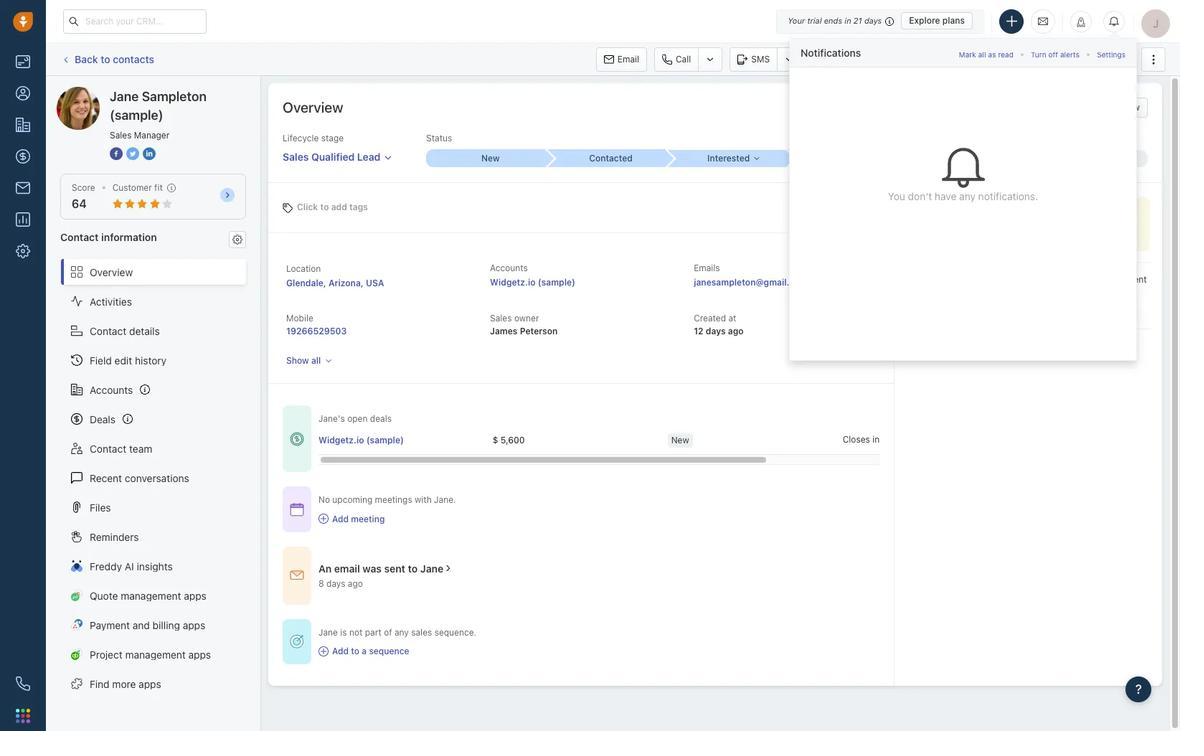 Task type: vqa. For each thing, say whether or not it's contained in the screenshot.
Negotiation / Lost
yes



Task type: locate. For each thing, give the bounding box(es) containing it.
sampleton inside jane sampleton (sample) sales manager
[[142, 89, 207, 104]]

and inside the had a call with jane. she requested the proposal document and pricing quote asap.
[[906, 286, 921, 297]]

proposal
[[1069, 274, 1104, 285]]

1 vertical spatial add
[[332, 513, 349, 524]]

0 vertical spatial overview
[[283, 99, 343, 116]]

container_wx8msf4aqz5i3rn1 image left add to a sequence
[[319, 646, 329, 656]]

1 vertical spatial widgetz.io
[[319, 435, 364, 445]]

add inside button
[[1066, 54, 1082, 65]]

sampleton down contacts
[[110, 86, 160, 98]]

jane for jane is not part of any sales sequence.
[[319, 627, 338, 638]]

contact for contact information
[[60, 231, 99, 243]]

accounts widgetz.io (sample)
[[490, 263, 576, 288]]

tags
[[350, 201, 368, 212]]

apps for project management apps
[[188, 648, 211, 661]]

0 vertical spatial widgetz.io
[[490, 277, 536, 288]]

activities
[[90, 295, 132, 308]]

management up the payment and billing apps
[[121, 590, 181, 602]]

contact down activities
[[90, 325, 126, 337]]

task
[[830, 53, 849, 64]]

container_wx8msf4aqz5i3rn1 image inside "add to a sequence" link
[[319, 646, 329, 656]]

mark all as read link
[[959, 46, 1014, 59]]

container_wx8msf4aqz5i3rn1 image
[[290, 502, 304, 517], [319, 514, 329, 524], [444, 563, 454, 573]]

back to contacts
[[75, 53, 154, 65]]

field edit history
[[90, 354, 167, 366]]

jane left 'is'
[[319, 627, 338, 638]]

1 vertical spatial all
[[311, 355, 321, 366]]

accounts for accounts
[[90, 384, 133, 396]]

1 vertical spatial any
[[395, 627, 409, 638]]

mark all as read
[[959, 50, 1014, 58]]

0 vertical spatial all
[[978, 50, 986, 58]]

to for click to add tags
[[320, 201, 329, 212]]

read
[[998, 50, 1014, 58]]

64 button
[[72, 197, 87, 210]]

show
[[286, 355, 309, 366]]

emails janesampleton@gmail.com
[[694, 263, 808, 288]]

all
[[978, 50, 986, 58], [311, 355, 321, 366]]

contacted
[[589, 153, 633, 164]]

sequence.
[[435, 627, 477, 638]]

jane. right meetings
[[434, 495, 456, 505]]

had
[[906, 274, 922, 285]]

a
[[925, 274, 929, 285], [362, 646, 367, 657]]

click
[[297, 201, 318, 212]]

widgetz.io (sample) link down open
[[319, 434, 404, 446]]

jane down the "back"
[[85, 86, 108, 98]]

1 horizontal spatial widgetz.io (sample) link
[[490, 277, 576, 288]]

freddy
[[90, 560, 122, 572]]

add down 'is'
[[332, 646, 349, 657]]

1 horizontal spatial any
[[959, 190, 976, 203]]

and down had
[[906, 286, 921, 297]]

arizona,
[[329, 278, 364, 288]]

2 vertical spatial add
[[332, 646, 349, 657]]

0 horizontal spatial widgetz.io
[[319, 435, 364, 445]]

ago down email
[[348, 578, 363, 589]]

in left 21
[[845, 16, 851, 25]]

0 vertical spatial contact
[[60, 231, 99, 243]]

0 horizontal spatial widgetz.io (sample) link
[[319, 434, 404, 446]]

any right the of
[[395, 627, 409, 638]]

1 horizontal spatial widgetz.io
[[490, 277, 536, 288]]

0 horizontal spatial new
[[482, 153, 500, 164]]

contact down 64 button
[[60, 231, 99, 243]]

glendale,
[[286, 278, 326, 288]]

jane inside jane sampleton (sample) sales manager
[[110, 89, 139, 104]]

widgetz.io up the owner
[[490, 277, 536, 288]]

in left 3 in the right bottom of the page
[[873, 434, 880, 445]]

accounts up the deals
[[90, 384, 133, 396]]

meeting
[[351, 513, 385, 524]]

closes
[[843, 434, 870, 445]]

1 horizontal spatial container_wx8msf4aqz5i3rn1 image
[[319, 514, 329, 524]]

widgetz.io (sample) link up the owner
[[490, 277, 576, 288]]

freshworks switcher image
[[16, 709, 30, 723]]

0 vertical spatial any
[[959, 190, 976, 203]]

container_wx8msf4aqz5i3rn1 image left no
[[290, 502, 304, 517]]

files
[[90, 501, 111, 513]]

0 horizontal spatial in
[[845, 16, 851, 25]]

1 horizontal spatial in
[[873, 434, 880, 445]]

all left as
[[978, 50, 986, 58]]

janesampleton@gmail.com link
[[694, 276, 808, 290]]

0 horizontal spatial any
[[395, 627, 409, 638]]

0 vertical spatial ago
[[728, 326, 744, 337]]

jane for jane sampleton (sample) sales manager
[[110, 89, 139, 104]]

widgetz.io
[[490, 277, 536, 288], [319, 435, 364, 445]]

customer
[[112, 182, 152, 193]]

new inside row
[[671, 435, 689, 445]]

0 horizontal spatial and
[[133, 619, 150, 631]]

quote
[[90, 590, 118, 602]]

explore
[[909, 15, 940, 26]]

1 vertical spatial new
[[671, 435, 689, 445]]

sales inside jane sampleton (sample) sales manager
[[110, 130, 132, 141]]

contact for contact details
[[90, 325, 126, 337]]

had a call with jane. she requested the proposal document and pricing quote asap.
[[906, 274, 1147, 297]]

sampleton for jane sampleton (sample) sales manager
[[142, 89, 207, 104]]

your
[[788, 16, 805, 25]]

notifications
[[801, 46, 861, 58]]

not
[[349, 627, 363, 638]]

days right 8
[[327, 578, 345, 589]]

ai
[[125, 560, 134, 572]]

apps down the payment and billing apps
[[188, 648, 211, 661]]

1 vertical spatial contact
[[90, 325, 126, 337]]

with up quote
[[948, 274, 965, 285]]

1 vertical spatial with
[[415, 495, 432, 505]]

sales qualified lead
[[283, 151, 381, 163]]

emails
[[694, 263, 720, 273]]

1 vertical spatial accounts
[[90, 384, 133, 396]]

jane for jane sampleton (sample)
[[85, 86, 108, 98]]

(sample) inside jane sampleton (sample) sales manager
[[110, 108, 163, 123]]

days inside created at 12 days ago
[[706, 326, 726, 337]]

project
[[90, 648, 123, 661]]

find more apps
[[90, 678, 161, 690]]

sales for sales qualified lead
[[283, 151, 309, 163]]

0 horizontal spatial jane.
[[434, 495, 456, 505]]

negotiation / lost link
[[907, 150, 1028, 167]]

(sample) for jane sampleton (sample)
[[162, 86, 203, 98]]

alerts
[[1060, 50, 1080, 58]]

overview up lifecycle stage
[[283, 99, 343, 116]]

1 vertical spatial widgetz.io (sample) link
[[319, 434, 404, 446]]

created at 12 days ago
[[694, 313, 744, 337]]

a left call
[[925, 274, 929, 285]]

1 vertical spatial management
[[125, 648, 186, 661]]

jane right sent
[[420, 562, 444, 575]]

days down created
[[706, 326, 726, 337]]

management down the payment and billing apps
[[125, 648, 186, 661]]

off
[[1049, 50, 1058, 58]]

sales inside sales owner james peterson
[[490, 313, 512, 324]]

information
[[101, 231, 157, 243]]

to left add
[[320, 201, 329, 212]]

(sample) up the owner
[[538, 277, 576, 288]]

widgetz.io inside accounts widgetz.io (sample)
[[490, 277, 536, 288]]

(sample) inside accounts widgetz.io (sample)
[[538, 277, 576, 288]]

any
[[959, 190, 976, 203], [395, 627, 409, 638]]

open
[[347, 413, 368, 424]]

no upcoming meetings with jane.
[[319, 495, 456, 505]]

you
[[888, 190, 905, 203]]

days right 3 in the right bottom of the page
[[890, 434, 909, 445]]

5,600
[[501, 435, 525, 445]]

0 vertical spatial jane.
[[967, 274, 989, 285]]

jane. up "asap."
[[967, 274, 989, 285]]

0 vertical spatial with
[[948, 274, 965, 285]]

container_wx8msf4aqz5i3rn1 image
[[290, 432, 304, 446], [290, 568, 304, 583], [290, 635, 304, 649], [319, 646, 329, 656]]

send email image
[[1038, 15, 1048, 27]]

0 vertical spatial management
[[121, 590, 181, 602]]

and left billing
[[133, 619, 150, 631]]

1 vertical spatial a
[[362, 646, 367, 657]]

1 vertical spatial and
[[133, 619, 150, 631]]

sms button
[[730, 47, 777, 71]]

contact up "recent"
[[90, 442, 126, 455]]

mobile 19266529503
[[286, 313, 347, 337]]

a down not
[[362, 646, 367, 657]]

0 vertical spatial new
[[482, 153, 500, 164]]

1 horizontal spatial accounts
[[490, 263, 528, 273]]

with inside the had a call with jane. she requested the proposal document and pricing quote asap.
[[948, 274, 965, 285]]

1 vertical spatial jane.
[[434, 495, 456, 505]]

widgetz.io down jane's
[[319, 435, 364, 445]]

edit
[[115, 354, 132, 366]]

was
[[363, 562, 382, 575]]

1 horizontal spatial with
[[948, 274, 965, 285]]

1 vertical spatial overview
[[90, 266, 133, 278]]

jane. inside the had a call with jane. she requested the proposal document and pricing quote asap.
[[967, 274, 989, 285]]

add left deal at the right top
[[1066, 54, 1082, 65]]

an
[[319, 562, 332, 575]]

status
[[426, 133, 452, 144]]

0 horizontal spatial accounts
[[90, 384, 133, 396]]

team
[[129, 442, 152, 455]]

1 horizontal spatial new
[[671, 435, 689, 445]]

container_wx8msf4aqz5i3rn1 image right sent
[[444, 563, 454, 573]]

jane's open deals
[[319, 413, 392, 424]]

quote
[[953, 286, 977, 297]]

0 vertical spatial accounts
[[490, 263, 528, 273]]

accounts inside accounts widgetz.io (sample)
[[490, 263, 528, 273]]

sampleton up "manager"
[[142, 89, 207, 104]]

1 horizontal spatial all
[[978, 50, 986, 58]]

contacts
[[113, 53, 154, 65]]

contact
[[60, 231, 99, 243], [90, 325, 126, 337], [90, 442, 126, 455]]

sales down lifecycle
[[283, 151, 309, 163]]

row containing closes in 3 days
[[319, 426, 1018, 455]]

row
[[319, 426, 1018, 455]]

days
[[865, 16, 882, 25], [706, 326, 726, 337], [890, 434, 909, 445], [327, 578, 345, 589]]

0 horizontal spatial overview
[[90, 266, 133, 278]]

apps right 'more'
[[139, 678, 161, 690]]

(sample) inside row
[[366, 435, 404, 445]]

0 vertical spatial add
[[1066, 54, 1082, 65]]

1 horizontal spatial and
[[906, 286, 921, 297]]

back to contacts link
[[60, 48, 155, 70]]

accounts up the owner
[[490, 263, 528, 273]]

0 vertical spatial a
[[925, 274, 929, 285]]

overview up activities
[[90, 266, 133, 278]]

apps up the payment and billing apps
[[184, 590, 207, 602]]

(sample) up "manager"
[[162, 86, 203, 98]]

customer fit
[[112, 182, 163, 193]]

overview
[[1104, 102, 1140, 113]]

(sample) down deals
[[366, 435, 404, 445]]

0 horizontal spatial all
[[311, 355, 321, 366]]

1 horizontal spatial a
[[925, 274, 929, 285]]

and
[[906, 286, 921, 297], [133, 619, 150, 631]]

3
[[882, 434, 888, 445]]

back
[[75, 53, 98, 65]]

management for quote
[[121, 590, 181, 602]]

add down upcoming
[[332, 513, 349, 524]]

0 vertical spatial and
[[906, 286, 921, 297]]

jane down contacts
[[110, 89, 139, 104]]

1 horizontal spatial ago
[[728, 326, 744, 337]]

add for add to a sequence
[[332, 646, 349, 657]]

to down not
[[351, 646, 360, 657]]

container_wx8msf4aqz5i3rn1 image down no
[[319, 514, 329, 524]]

apps right billing
[[183, 619, 205, 631]]

an email was sent to jane
[[319, 562, 444, 575]]

sales up james
[[490, 313, 512, 324]]

all right show
[[311, 355, 321, 366]]

sales left as
[[955, 54, 977, 65]]

to right the "back"
[[101, 53, 110, 65]]

payment
[[90, 619, 130, 631]]

1 vertical spatial in
[[873, 434, 880, 445]]

deals
[[90, 413, 116, 425]]

phone image
[[16, 677, 30, 691]]

don't
[[908, 190, 932, 203]]

any right have
[[959, 190, 976, 203]]

deals
[[370, 413, 392, 424]]

sales up facebook circled icon
[[110, 130, 132, 141]]

to
[[101, 53, 110, 65], [320, 201, 329, 212], [408, 562, 418, 575], [351, 646, 360, 657]]

to right sent
[[408, 562, 418, 575]]

with right meetings
[[415, 495, 432, 505]]

twitter circled image
[[126, 146, 139, 161]]

(sample) down jane sampleton (sample)
[[110, 108, 163, 123]]

fit
[[154, 182, 163, 193]]

sales for sales owner james peterson
[[490, 313, 512, 324]]

0 horizontal spatial with
[[415, 495, 432, 505]]

1 horizontal spatial jane.
[[967, 274, 989, 285]]

2 vertical spatial contact
[[90, 442, 126, 455]]

8 days ago
[[319, 578, 363, 589]]

0 horizontal spatial ago
[[348, 578, 363, 589]]

ago down at
[[728, 326, 744, 337]]



Task type: describe. For each thing, give the bounding box(es) containing it.
add deal
[[1066, 54, 1101, 65]]

meetings
[[375, 495, 412, 505]]

peterson
[[520, 326, 558, 337]]

sampleton for jane sampleton (sample)
[[110, 86, 160, 98]]

mobile
[[286, 313, 313, 324]]

deal
[[1084, 54, 1101, 65]]

0 horizontal spatial a
[[362, 646, 367, 657]]

to for back to contacts
[[101, 53, 110, 65]]

a inside the had a call with jane. she requested the proposal document and pricing quote asap.
[[925, 274, 929, 285]]

lead
[[357, 151, 381, 163]]

find
[[90, 678, 110, 690]]

sequence
[[369, 646, 409, 657]]

container_wx8msf4aqz5i3rn1 image left 8
[[290, 568, 304, 583]]

days right 21
[[865, 16, 882, 25]]

mng settings image
[[232, 234, 243, 245]]

management for project
[[125, 648, 186, 661]]

payment and billing apps
[[90, 619, 205, 631]]

ago inside created at 12 days ago
[[728, 326, 744, 337]]

(sample) for accounts widgetz.io (sample)
[[538, 277, 576, 288]]

more
[[112, 678, 136, 690]]

container_wx8msf4aqz5i3rn1 image left 'is'
[[290, 635, 304, 649]]

all for mark
[[978, 50, 986, 58]]

sms
[[752, 53, 770, 64]]

add meeting link
[[319, 513, 456, 525]]

linkedin circled image
[[143, 146, 156, 161]]

billing
[[153, 619, 180, 631]]

turn off alerts
[[1031, 50, 1080, 58]]

project management apps
[[90, 648, 211, 661]]

add for add deal
[[1066, 54, 1082, 65]]

location glendale, arizona, usa
[[286, 263, 384, 288]]

apps for quote management apps
[[184, 590, 207, 602]]

contact for contact team
[[90, 442, 126, 455]]

score 64
[[72, 182, 95, 210]]

james
[[490, 326, 518, 337]]

widgetz.io (sample) link inside row
[[319, 434, 404, 446]]

contact team
[[90, 442, 152, 455]]

at
[[729, 313, 737, 324]]

0 vertical spatial widgetz.io (sample) link
[[490, 277, 576, 288]]

64
[[72, 197, 87, 210]]

show all
[[286, 355, 321, 366]]

0 vertical spatial in
[[845, 16, 851, 25]]

jane. for call
[[967, 274, 989, 285]]

2 horizontal spatial container_wx8msf4aqz5i3rn1 image
[[444, 563, 454, 573]]

settings
[[1097, 50, 1126, 58]]

all for show
[[311, 355, 321, 366]]

(sample) for jane sampleton (sample) sales manager
[[110, 108, 163, 123]]

quote management apps
[[90, 590, 207, 602]]

facebook circled image
[[110, 146, 123, 161]]

as
[[988, 50, 996, 58]]

to for add to a sequence
[[351, 646, 360, 657]]

interested
[[708, 153, 750, 163]]

turn off alerts link
[[1031, 46, 1080, 59]]

1 vertical spatial ago
[[348, 578, 363, 589]]

call
[[932, 274, 946, 285]]

add for add meeting
[[332, 513, 349, 524]]

add to a sequence link
[[319, 645, 477, 657]]

negotiation / lost
[[933, 153, 1006, 163]]

sales owner james peterson
[[490, 313, 558, 337]]

created
[[694, 313, 726, 324]]

customize overview button
[[1037, 98, 1148, 118]]

19266529503 link
[[286, 326, 347, 337]]

trial
[[808, 16, 822, 25]]

she
[[992, 274, 1007, 285]]

your trial ends in 21 days
[[788, 16, 882, 25]]

field
[[90, 354, 112, 366]]

accounts for accounts widgetz.io (sample)
[[490, 263, 528, 273]]

score
[[72, 182, 95, 193]]

is
[[340, 627, 347, 638]]

upcoming
[[332, 495, 373, 505]]

phone element
[[9, 669, 37, 698]]

container_wx8msf4aqz5i3rn1 image inside add meeting link
[[319, 514, 329, 524]]

call link
[[654, 47, 698, 71]]

recent
[[90, 472, 122, 484]]

interested button
[[667, 150, 787, 167]]

Search your CRM... text field
[[63, 9, 207, 33]]

contacted link
[[547, 149, 667, 167]]

reminders
[[90, 531, 139, 543]]

sales qualified lead link
[[283, 144, 393, 164]]

container_wx8msf4aqz5i3rn1 image left widgetz.io (sample)
[[290, 432, 304, 446]]

conversations
[[125, 472, 189, 484]]

with for call
[[948, 274, 965, 285]]

jane sampleton (sample)
[[85, 86, 203, 98]]

email
[[618, 53, 639, 64]]

manager
[[134, 130, 170, 141]]

1 horizontal spatial overview
[[283, 99, 343, 116]]

click to add tags
[[297, 201, 368, 212]]

in inside row
[[873, 434, 880, 445]]

task button
[[809, 47, 857, 71]]

mark
[[959, 50, 976, 58]]

negotiation / lost button
[[907, 150, 1028, 167]]

janesampleton@gmail.com
[[694, 277, 808, 288]]

sales for sales activities
[[955, 54, 977, 65]]

add meeting
[[332, 513, 385, 524]]

recent conversations
[[90, 472, 189, 484]]

asap.
[[979, 286, 1001, 297]]

0 horizontal spatial container_wx8msf4aqz5i3rn1 image
[[290, 502, 304, 517]]

sales activities
[[955, 54, 1016, 65]]

jane. for meetings
[[434, 495, 456, 505]]

apps for find more apps
[[139, 678, 161, 690]]

with for meetings
[[415, 495, 432, 505]]

you don't have any notifications.
[[888, 190, 1038, 203]]

/
[[983, 153, 986, 163]]

21
[[854, 16, 862, 25]]

contact details
[[90, 325, 160, 337]]

lifecycle stage
[[283, 133, 344, 144]]

call button
[[654, 47, 698, 71]]

pricing
[[923, 286, 951, 297]]

notifications.
[[979, 190, 1038, 203]]

email button
[[596, 47, 647, 71]]

usa
[[366, 278, 384, 288]]

lifecycle
[[283, 133, 319, 144]]

glendale, arizona, usa link
[[286, 278, 384, 288]]

days inside row
[[890, 434, 909, 445]]

email
[[334, 562, 360, 575]]

plans
[[943, 15, 965, 26]]

sent
[[384, 562, 405, 575]]

$
[[493, 435, 498, 445]]



